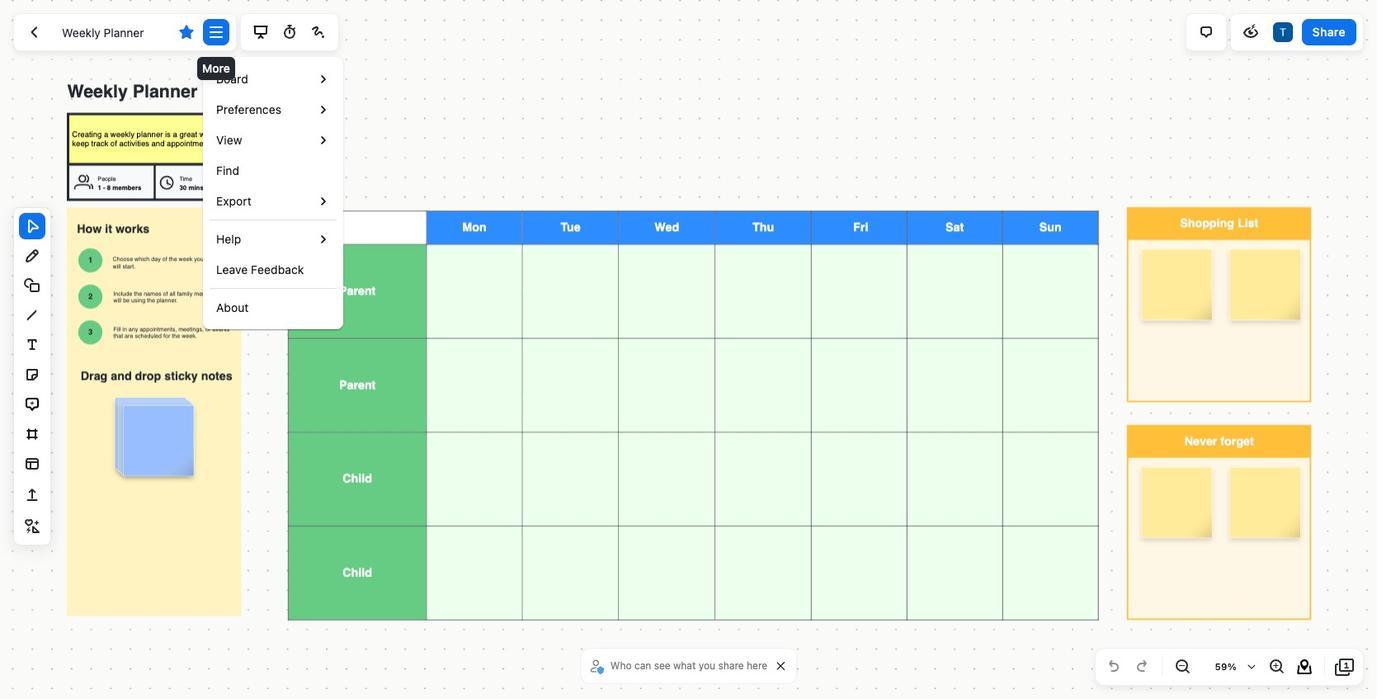 Task type: vqa. For each thing, say whether or not it's contained in the screenshot.
On within the Host Option Group
no



Task type: describe. For each thing, give the bounding box(es) containing it.
dashboard image
[[24, 22, 44, 42]]

templates image
[[22, 454, 42, 474]]

board
[[216, 72, 248, 86]]

59
[[1216, 661, 1228, 672]]

share
[[1313, 25, 1346, 39]]

who can see what you share here button
[[588, 654, 772, 679]]

all eyes on me image
[[1241, 22, 1261, 42]]

upload image
[[22, 485, 42, 505]]

unstar this whiteboard image
[[177, 22, 197, 42]]

leave feedback, submenu menu item
[[216, 261, 304, 278]]

zoom in image
[[1267, 657, 1287, 677]]

here
[[747, 660, 768, 672]]

export, submenu menu item
[[216, 192, 252, 210]]

about
[[216, 300, 249, 315]]

about, submenu menu item
[[216, 299, 249, 316]]

comment panel image
[[1197, 22, 1217, 42]]

tooltip containing board
[[203, 57, 343, 329]]

help menu item
[[210, 224, 337, 254]]

export menu item
[[210, 186, 337, 216]]

export
[[216, 194, 252, 208]]

timer image
[[280, 22, 299, 42]]

who can see what you share here
[[611, 660, 768, 672]]

preferences, submenu menu item
[[216, 101, 282, 118]]

you
[[699, 660, 716, 672]]

help, submenu menu item
[[216, 230, 241, 248]]

who
[[611, 660, 632, 672]]

share
[[719, 660, 744, 672]]

laser image
[[309, 22, 329, 42]]

what
[[674, 660, 696, 672]]



Task type: locate. For each thing, give the bounding box(es) containing it.
mini map image
[[1295, 657, 1315, 677]]

leave feedback
[[216, 263, 304, 277]]

find
[[216, 163, 240, 177]]

tooltip
[[203, 57, 343, 329]]

%
[[1228, 661, 1237, 672]]

feedback
[[251, 263, 304, 277]]

see
[[654, 660, 671, 672]]

59 %
[[1216, 661, 1237, 672]]

find menu item
[[216, 162, 240, 179]]

board, submenu menu item
[[216, 70, 248, 88]]

view menu item
[[210, 125, 337, 155]]

more tools image
[[22, 517, 42, 537]]

board menu item
[[210, 64, 337, 94]]

more options image
[[206, 22, 226, 42]]

help
[[216, 232, 241, 246]]

can
[[635, 660, 652, 672]]

present image
[[251, 22, 270, 42]]

zoom out image
[[1173, 657, 1193, 677]]

pages image
[[1336, 657, 1356, 677]]

preferences
[[216, 102, 282, 116]]

view
[[216, 133, 242, 147]]

view, submenu menu item
[[216, 131, 242, 149]]

menu
[[203, 64, 343, 323]]

share button
[[1302, 19, 1357, 45]]

preferences menu item
[[210, 94, 337, 125]]

leave
[[216, 263, 248, 277]]

Document name text field
[[50, 19, 171, 45]]

menu containing board
[[203, 64, 343, 323]]



